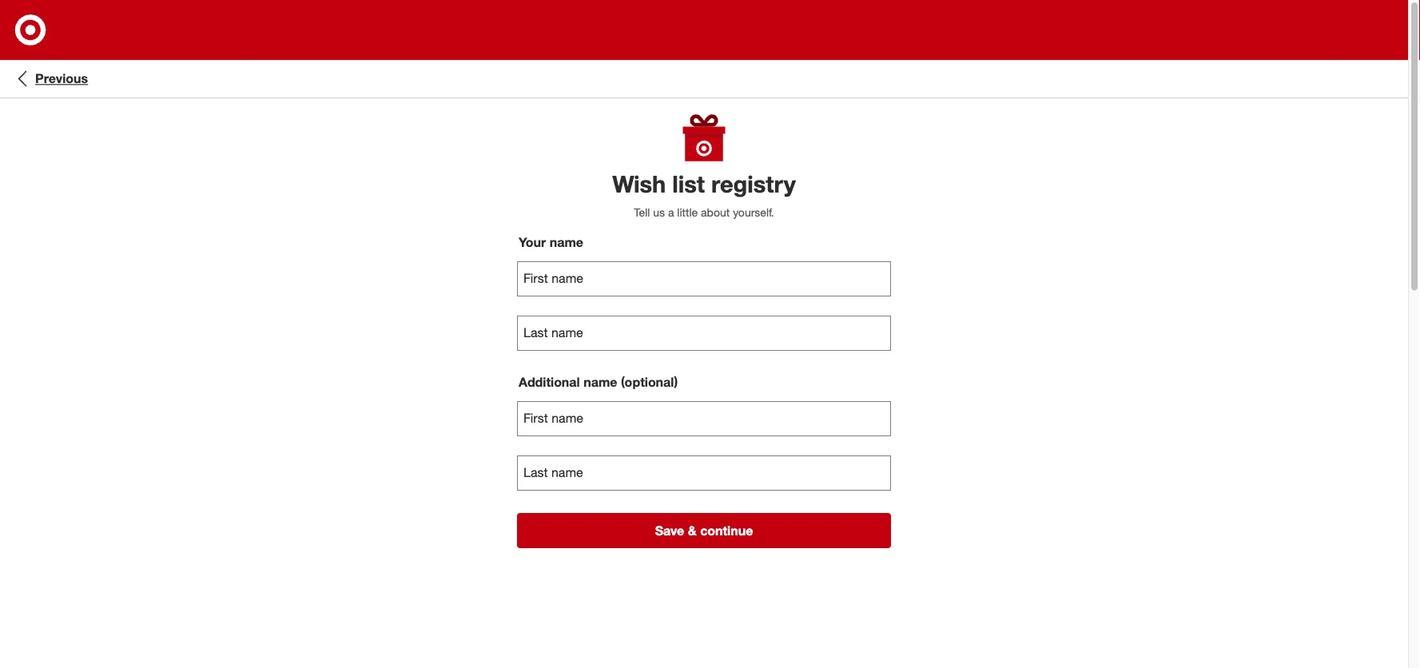 Task type: describe. For each thing, give the bounding box(es) containing it.
additional
[[519, 375, 580, 390]]

your name
[[519, 235, 584, 250]]

us
[[653, 206, 665, 220]]

your
[[519, 235, 546, 250]]

wish
[[613, 169, 666, 198]]

wish list registry tell us a little about yourself.
[[613, 169, 796, 220]]

yourself.
[[733, 206, 775, 220]]

name for your
[[550, 235, 584, 250]]

registry
[[712, 169, 796, 198]]

previous
[[35, 71, 88, 86]]

previous button
[[13, 69, 88, 88]]



Task type: vqa. For each thing, say whether or not it's contained in the screenshot.
name to the bottom
yes



Task type: locate. For each thing, give the bounding box(es) containing it.
1 vertical spatial name
[[584, 375, 618, 390]]

continue
[[701, 523, 754, 538]]

name for additional
[[584, 375, 618, 390]]

0 vertical spatial name
[[550, 235, 584, 250]]

about
[[701, 206, 730, 220]]

list
[[673, 169, 705, 198]]

save
[[655, 523, 685, 538]]

save & continue button
[[517, 513, 892, 548]]

&
[[688, 523, 697, 538]]

name left (optional)
[[584, 375, 618, 390]]

save & continue
[[655, 523, 754, 538]]

None text field
[[517, 261, 892, 297], [517, 316, 892, 351], [517, 401, 892, 436], [517, 456, 892, 491], [517, 261, 892, 297], [517, 316, 892, 351], [517, 401, 892, 436], [517, 456, 892, 491]]

(optional)
[[621, 375, 678, 390]]

little
[[678, 206, 698, 220]]

a
[[668, 206, 674, 220]]

additional name (optional)
[[519, 375, 678, 390]]

name
[[550, 235, 584, 250], [584, 375, 618, 390]]

name right your
[[550, 235, 584, 250]]

tell
[[634, 206, 650, 220]]



